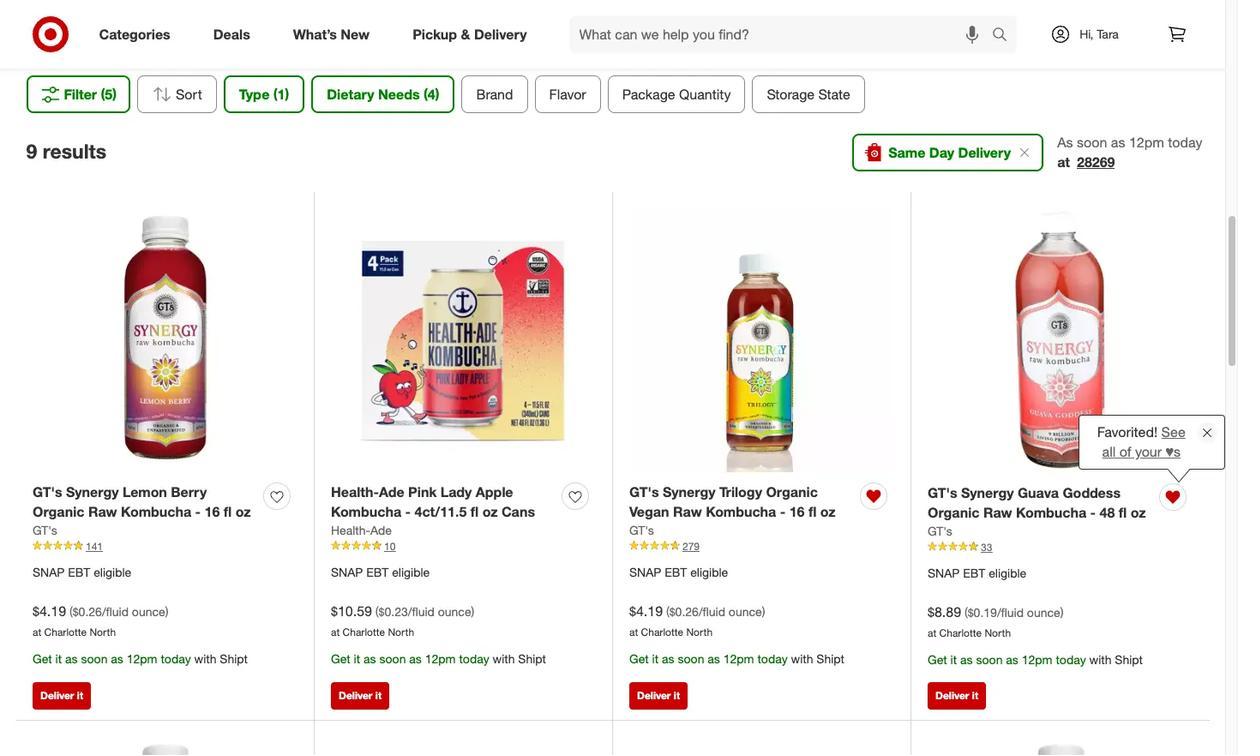 Task type: vqa. For each thing, say whether or not it's contained in the screenshot.


Task type: describe. For each thing, give the bounding box(es) containing it.
eligible for lemon
[[94, 565, 131, 579]]

your
[[1135, 443, 1161, 461]]

deliver it for gt's synergy lemon berry organic raw kombucha - 16 fl oz
[[40, 689, 83, 702]]

$8.89
[[928, 603, 961, 621]]

storage
[[767, 86, 815, 103]]

sort
[[176, 86, 202, 103]]

gt's for gt's link associated with gt's synergy lemon berry organic raw kombucha - 16 fl oz
[[33, 523, 57, 537]]

141
[[86, 540, 103, 553]]

filter (5)
[[64, 86, 117, 103]]

gt's synergy guava goddess organic raw kombucha - 48 fl oz
[[928, 484, 1146, 521]]

(5)
[[101, 86, 117, 103]]

12pm inside as soon as 12pm today at 28269
[[1129, 134, 1164, 151]]

flavor
[[549, 86, 586, 103]]

today for gt's synergy guava goddess organic raw kombucha - 48 fl oz
[[1056, 653, 1086, 668]]

with for gt's synergy trilogy organic vegan raw kombucha - 16 fl oz
[[791, 652, 813, 667]]

north for gt's synergy lemon berry organic raw kombucha - 16 fl oz
[[90, 626, 116, 638]]

soon for health-ade pink lady apple kombucha - 4ct/11.5 fl oz cans
[[379, 652, 406, 667]]

raw for trilogy
[[673, 503, 702, 520]]

gt's synergy guava goddess organic raw kombucha - 48 fl oz link
[[928, 484, 1152, 523]]

ounce for guava
[[1027, 605, 1060, 620]]

advertisement region
[[98, 0, 1127, 40]]

gt's synergy trilogy organic vegan raw kombucha - 16 fl oz link
[[629, 483, 853, 522]]

28269
[[1077, 153, 1115, 171]]

dietary needs (4)
[[327, 86, 439, 103]]

10
[[384, 540, 396, 553]]

- for gt's synergy lemon berry organic raw kombucha - 16 fl oz
[[195, 503, 201, 520]]

What can we help you find? suggestions appear below search field
[[569, 15, 996, 53]]

storage state button
[[752, 75, 865, 113]]

33 link
[[928, 540, 1193, 555]]

$4.19 for gt's synergy trilogy organic vegan raw kombucha - 16 fl oz
[[629, 603, 663, 620]]

delivery for same day delivery
[[958, 144, 1011, 161]]

♥s
[[1165, 443, 1180, 461]]

snap for gt's synergy lemon berry organic raw kombucha - 16 fl oz
[[33, 565, 65, 579]]

organic inside gt's synergy trilogy organic vegan raw kombucha - 16 fl oz
[[766, 484, 818, 501]]

10 link
[[331, 539, 595, 554]]

synergy for lemon
[[66, 484, 119, 501]]

hi, tara
[[1080, 27, 1119, 41]]

28269 button
[[1077, 153, 1115, 172]]

gt's link for gt's synergy lemon berry organic raw kombucha - 16 fl oz
[[33, 522, 57, 539]]

goddess
[[1063, 484, 1121, 502]]

new
[[341, 25, 370, 43]]

health-ade
[[331, 523, 392, 537]]

get for gt's synergy lemon berry organic raw kombucha - 16 fl oz
[[33, 652, 52, 667]]

4ct/11.5
[[415, 503, 467, 520]]

ounce for lemon
[[132, 604, 165, 619]]

berry
[[171, 484, 207, 501]]

sort button
[[137, 75, 217, 113]]

gt's link for gt's synergy guava goddess organic raw kombucha - 48 fl oz
[[928, 523, 953, 540]]

snap for health-ade pink lady apple kombucha - 4ct/11.5 fl oz cans
[[331, 565, 363, 579]]

$10.59
[[331, 603, 372, 620]]

results
[[43, 139, 106, 163]]

ade for health-ade
[[370, 523, 392, 537]]

charlotte for health-ade pink lady apple kombucha - 4ct/11.5 fl oz cans
[[343, 626, 385, 638]]

brand button
[[462, 75, 528, 113]]

$4.19 ( $0.26 /fluid ounce ) at charlotte north for vegan
[[629, 603, 765, 638]]

today inside as soon as 12pm today at 28269
[[1168, 134, 1203, 151]]

oz for gt's synergy guava goddess organic raw kombucha - 48 fl oz
[[1131, 504, 1146, 521]]

organic for gt's synergy guava goddess organic raw kombucha - 48 fl oz
[[928, 504, 980, 521]]

kombucha for gt's synergy guava goddess organic raw kombucha - 48 fl oz
[[1016, 504, 1087, 521]]

get it as soon as 12pm today with shipt for trilogy
[[629, 652, 845, 667]]

gt's for gt's link related to gt's synergy guava goddess organic raw kombucha - 48 fl oz
[[928, 524, 953, 538]]

141 link
[[33, 539, 297, 554]]

what's
[[293, 25, 337, 43]]

delivery for pickup & delivery
[[474, 25, 527, 43]]

fl for gt's synergy lemon berry organic raw kombucha - 16 fl oz
[[224, 503, 232, 520]]

storage state
[[767, 86, 851, 103]]

categories
[[99, 25, 170, 43]]

deliver for gt's synergy trilogy organic vegan raw kombucha - 16 fl oz
[[637, 689, 671, 702]]

as soon as 12pm today at 28269
[[1057, 134, 1203, 171]]

$4.19 for gt's synergy lemon berry organic raw kombucha - 16 fl oz
[[33, 603, 66, 620]]

type
[[239, 86, 270, 103]]

all
[[1102, 443, 1115, 461]]

charlotte for gt's synergy trilogy organic vegan raw kombucha - 16 fl oz
[[641, 626, 684, 638]]

eligible for guava
[[989, 566, 1027, 580]]

snap for gt's synergy guava goddess organic raw kombucha - 48 fl oz
[[928, 566, 960, 580]]

33
[[981, 541, 992, 554]]

north for gt's synergy guava goddess organic raw kombucha - 48 fl oz
[[985, 626, 1011, 639]]

apple
[[476, 484, 513, 501]]

deliver it button for gt's synergy lemon berry organic raw kombucha - 16 fl oz
[[33, 683, 91, 710]]

vegan
[[629, 503, 669, 520]]

what's new link
[[278, 15, 391, 53]]

ebt for gt's synergy lemon berry organic raw kombucha - 16 fl oz
[[68, 565, 90, 579]]

same day delivery button
[[852, 134, 1044, 171]]

brand
[[476, 86, 513, 103]]

- for gt's synergy guava goddess organic raw kombucha - 48 fl oz
[[1090, 504, 1096, 521]]

deliver for gt's synergy lemon berry organic raw kombucha - 16 fl oz
[[40, 689, 74, 702]]

) for organic
[[762, 604, 765, 619]]

lady
[[441, 484, 472, 501]]

at for health-ade pink lady apple kombucha - 4ct/11.5 fl oz cans
[[331, 626, 340, 638]]

search
[[984, 27, 1025, 44]]

gt's synergy trilogy organic vegan raw kombucha - 16 fl oz
[[629, 484, 836, 520]]

see all of your ♥s
[[1102, 424, 1185, 461]]

(4)
[[424, 86, 439, 103]]

48
[[1100, 504, 1115, 521]]

/fluid for pink
[[408, 604, 435, 619]]

dietary
[[327, 86, 374, 103]]

state
[[819, 86, 851, 103]]

flavor button
[[535, 75, 601, 113]]

deliver for gt's synergy guava goddess organic raw kombucha - 48 fl oz
[[936, 689, 969, 702]]

quantity
[[679, 86, 731, 103]]

soon for gt's synergy lemon berry organic raw kombucha - 16 fl oz
[[81, 652, 108, 667]]

pickup & delivery link
[[398, 15, 548, 53]]

sponsored
[[1076, 41, 1127, 54]]

$0.23
[[379, 604, 408, 619]]

cans
[[502, 503, 535, 520]]

snap ebt eligible for gt's synergy lemon berry organic raw kombucha - 16 fl oz
[[33, 565, 131, 579]]

/fluid for lemon
[[102, 604, 129, 619]]

ounce for trilogy
[[729, 604, 762, 619]]

12pm for health-ade pink lady apple kombucha - 4ct/11.5 fl oz cans
[[425, 652, 456, 667]]

same
[[888, 144, 926, 161]]

trilogy
[[719, 484, 762, 501]]

today for gt's synergy lemon berry organic raw kombucha - 16 fl oz
[[161, 652, 191, 667]]

deliver it for health-ade pink lady apple kombucha - 4ct/11.5 fl oz cans
[[339, 689, 382, 702]]

$8.89 ( $0.19 /fluid ounce ) at charlotte north
[[928, 603, 1064, 639]]

ebt for health-ade pink lady apple kombucha - 4ct/11.5 fl oz cans
[[366, 565, 389, 579]]

as
[[1057, 134, 1073, 151]]

synergy for trilogy
[[663, 484, 716, 501]]

12pm for gt's synergy trilogy organic vegan raw kombucha - 16 fl oz
[[723, 652, 754, 667]]

get it as soon as 12pm today with shipt for pink
[[331, 652, 546, 667]]

tooltip containing favorited!
[[1077, 415, 1225, 470]]

raw for lemon
[[88, 503, 117, 520]]

what's new
[[293, 25, 370, 43]]

get for gt's synergy trilogy organic vegan raw kombucha - 16 fl oz
[[629, 652, 649, 667]]

gt's link for gt's synergy trilogy organic vegan raw kombucha - 16 fl oz
[[629, 522, 654, 539]]

with for gt's synergy lemon berry organic raw kombucha - 16 fl oz
[[194, 652, 216, 667]]

&
[[461, 25, 470, 43]]

pickup
[[413, 25, 457, 43]]

( for gt's synergy trilogy organic vegan raw kombucha - 16 fl oz
[[666, 604, 669, 619]]

health- for health-ade
[[331, 523, 370, 537]]

oz for gt's synergy trilogy organic vegan raw kombucha - 16 fl oz
[[820, 503, 836, 520]]

tara
[[1097, 27, 1119, 41]]

organic for gt's synergy lemon berry organic raw kombucha - 16 fl oz
[[33, 503, 84, 520]]

fl for gt's synergy trilogy organic vegan raw kombucha - 16 fl oz
[[809, 503, 817, 520]]

of
[[1119, 443, 1131, 461]]

kombucha for gt's synergy trilogy organic vegan raw kombucha - 16 fl oz
[[706, 503, 776, 520]]

oz for gt's synergy lemon berry organic raw kombucha - 16 fl oz
[[236, 503, 251, 520]]

package quantity button
[[608, 75, 746, 113]]

$10.59 ( $0.23 /fluid ounce ) at charlotte north
[[331, 603, 475, 638]]



Task type: locate. For each thing, give the bounding box(es) containing it.
3 deliver from the left
[[637, 689, 671, 702]]

2 deliver it button from the left
[[331, 683, 389, 710]]

fl for gt's synergy guava goddess organic raw kombucha - 48 fl oz
[[1119, 504, 1127, 521]]

north for health-ade pink lady apple kombucha - 4ct/11.5 fl oz cans
[[388, 626, 414, 638]]

synergy for guava
[[961, 484, 1014, 502]]

- down berry
[[195, 503, 201, 520]]

/fluid
[[102, 604, 129, 619], [408, 604, 435, 619], [699, 604, 725, 619], [997, 605, 1024, 620]]

- inside the gt's synergy lemon berry organic raw kombucha - 16 fl oz
[[195, 503, 201, 520]]

ounce for pink
[[438, 604, 471, 619]]

0 vertical spatial delivery
[[474, 25, 527, 43]]

$0.26 down 141
[[73, 604, 102, 619]]

eligible for pink
[[392, 565, 430, 579]]

health- inside the health-ade pink lady apple kombucha - 4ct/11.5 fl oz cans
[[331, 484, 379, 501]]

gt's for gt's synergy guava goddess organic raw kombucha - 48 fl oz
[[928, 484, 957, 502]]

) inside $10.59 ( $0.23 /fluid ounce ) at charlotte north
[[471, 604, 475, 619]]

snap
[[33, 565, 65, 579], [331, 565, 363, 579], [629, 565, 661, 579], [928, 566, 960, 580]]

( inside $10.59 ( $0.23 /fluid ounce ) at charlotte north
[[375, 604, 379, 619]]

1 health- from the top
[[331, 484, 379, 501]]

north for gt's synergy trilogy organic vegan raw kombucha - 16 fl oz
[[686, 626, 713, 638]]

kombucha up health-ade on the bottom
[[331, 503, 401, 520]]

get
[[33, 652, 52, 667], [331, 652, 350, 667], [629, 652, 649, 667], [928, 653, 947, 668]]

synergy inside "gt's synergy guava goddess organic raw kombucha - 48 fl oz"
[[961, 484, 1014, 502]]

fl inside "gt's synergy guava goddess organic raw kombucha - 48 fl oz"
[[1119, 504, 1127, 521]]

$4.19 ( $0.26 /fluid ounce ) at charlotte north
[[33, 603, 168, 638], [629, 603, 765, 638]]

9
[[26, 139, 37, 163]]

day
[[929, 144, 955, 161]]

snap ebt eligible down 141
[[33, 565, 131, 579]]

0 horizontal spatial $4.19
[[33, 603, 66, 620]]

ebt down 279
[[665, 565, 687, 579]]

raw up 141
[[88, 503, 117, 520]]

fl inside the gt's synergy lemon berry organic raw kombucha - 16 fl oz
[[224, 503, 232, 520]]

as
[[1111, 134, 1125, 151], [65, 652, 78, 667], [111, 652, 123, 667], [364, 652, 376, 667], [409, 652, 422, 667], [662, 652, 674, 667], [708, 652, 720, 667], [960, 653, 973, 668], [1006, 653, 1019, 668]]

pickup & delivery
[[413, 25, 527, 43]]

2 16 from the left
[[790, 503, 805, 520]]

1 deliver from the left
[[40, 689, 74, 702]]

0 horizontal spatial raw
[[88, 503, 117, 520]]

0 vertical spatial health-
[[331, 484, 379, 501]]

see all of your ♥s link
[[1102, 424, 1185, 461]]

ebt down 10
[[366, 565, 389, 579]]

2 $4.19 from the left
[[629, 603, 663, 620]]

9 results
[[26, 139, 106, 163]]

ounce
[[132, 604, 165, 619], [438, 604, 471, 619], [729, 604, 762, 619], [1027, 605, 1060, 620]]

0 vertical spatial ade
[[379, 484, 404, 501]]

16 inside the gt's synergy lemon berry organic raw kombucha - 16 fl oz
[[205, 503, 220, 520]]

soon for gt's synergy trilogy organic vegan raw kombucha - 16 fl oz
[[678, 652, 704, 667]]

health-ade pink lady apple kombucha - 4ct/11.5 fl oz cans
[[331, 484, 535, 520]]

0 horizontal spatial synergy
[[66, 484, 119, 501]]

filter (5) button
[[26, 75, 130, 113]]

kombucha inside "gt's synergy guava goddess organic raw kombucha - 48 fl oz"
[[1016, 504, 1087, 521]]

279
[[683, 540, 700, 553]]

categories link
[[84, 15, 192, 53]]

( inside $8.89 ( $0.19 /fluid ounce ) at charlotte north
[[965, 605, 968, 620]]

fl down lady
[[471, 503, 479, 520]]

synergy left guava
[[961, 484, 1014, 502]]

snap ebt eligible down 10
[[331, 565, 430, 579]]

fl up 141 link
[[224, 503, 232, 520]]

package
[[622, 86, 675, 103]]

$0.26 for vegan
[[669, 604, 699, 619]]

hi,
[[1080, 27, 1094, 41]]

279 link
[[629, 539, 894, 554]]

raw
[[88, 503, 117, 520], [673, 503, 702, 520], [983, 504, 1012, 521]]

) down 10 link
[[471, 604, 475, 619]]

kombucha down guava
[[1016, 504, 1087, 521]]

0 horizontal spatial $4.19 ( $0.26 /fluid ounce ) at charlotte north
[[33, 603, 168, 638]]

1 horizontal spatial $0.26
[[669, 604, 699, 619]]

eligible down 279
[[690, 565, 728, 579]]

1 vertical spatial ade
[[370, 523, 392, 537]]

)
[[165, 604, 168, 619], [471, 604, 475, 619], [762, 604, 765, 619], [1060, 605, 1064, 620]]

gt's for gt's synergy trilogy organic vegan raw kombucha - 16 fl oz gt's link
[[629, 523, 654, 537]]

0 horizontal spatial $0.26
[[73, 604, 102, 619]]

0 horizontal spatial gt's link
[[33, 522, 57, 539]]

- inside gt's synergy trilogy organic vegan raw kombucha - 16 fl oz
[[780, 503, 786, 520]]

( for gt's synergy guava goddess organic raw kombucha - 48 fl oz
[[965, 605, 968, 620]]

$4.19 ( $0.26 /fluid ounce ) at charlotte north for organic
[[33, 603, 168, 638]]

eligible
[[94, 565, 131, 579], [392, 565, 430, 579], [690, 565, 728, 579], [989, 566, 1027, 580]]

1 horizontal spatial delivery
[[958, 144, 1011, 161]]

synergy inside gt's synergy trilogy organic vegan raw kombucha - 16 fl oz
[[663, 484, 716, 501]]

gt's for gt's synergy lemon berry organic raw kombucha - 16 fl oz
[[33, 484, 62, 501]]

snap ebt eligible down 279
[[629, 565, 728, 579]]

- inside the health-ade pink lady apple kombucha - 4ct/11.5 fl oz cans
[[405, 503, 411, 520]]

kombucha
[[121, 503, 191, 520], [331, 503, 401, 520], [706, 503, 776, 520], [1016, 504, 1087, 521]]

shipt for gt's synergy guava goddess organic raw kombucha - 48 fl oz
[[1115, 653, 1143, 668]]

eligible down 33
[[989, 566, 1027, 580]]

2 horizontal spatial organic
[[928, 504, 980, 521]]

kombucha inside the gt's synergy lemon berry organic raw kombucha - 16 fl oz
[[121, 503, 191, 520]]

health-ade link
[[331, 522, 392, 539]]

1 horizontal spatial $4.19
[[629, 603, 663, 620]]

4 deliver it button from the left
[[928, 683, 986, 710]]

( for health-ade pink lady apple kombucha - 4ct/11.5 fl oz cans
[[375, 604, 379, 619]]

soon inside as soon as 12pm today at 28269
[[1077, 134, 1107, 151]]

shipt for health-ade pink lady apple kombucha - 4ct/11.5 fl oz cans
[[518, 652, 546, 667]]

1 horizontal spatial 16
[[790, 503, 805, 520]]

/fluid down 141
[[102, 604, 129, 619]]

1 vertical spatial health-
[[331, 523, 370, 537]]

same day delivery
[[888, 144, 1011, 161]]

deliver it button for gt's synergy guava goddess organic raw kombucha - 48 fl oz
[[928, 683, 986, 710]]

/fluid for guava
[[997, 605, 1024, 620]]

today for health-ade pink lady apple kombucha - 4ct/11.5 fl oz cans
[[459, 652, 489, 667]]

shipt for gt's synergy trilogy organic vegan raw kombucha - 16 fl oz
[[817, 652, 845, 667]]

kombucha down lemon
[[121, 503, 191, 520]]

raw up 279
[[673, 503, 702, 520]]

ade
[[379, 484, 404, 501], [370, 523, 392, 537]]

deliver it
[[40, 689, 83, 702], [339, 689, 382, 702], [637, 689, 680, 702], [936, 689, 979, 702]]

raw inside the gt's synergy lemon berry organic raw kombucha - 16 fl oz
[[88, 503, 117, 520]]

deals link
[[199, 15, 272, 53]]

ebt
[[68, 565, 90, 579], [366, 565, 389, 579], [665, 565, 687, 579], [963, 566, 985, 580]]

) down 141 link
[[165, 604, 168, 619]]

raw for guava
[[983, 504, 1012, 521]]

delivery right '&' at the top
[[474, 25, 527, 43]]

snap ebt eligible down 33
[[928, 566, 1027, 580]]

2 health- from the top
[[331, 523, 370, 537]]

eligible down 10
[[392, 565, 430, 579]]

2 horizontal spatial gt's link
[[928, 523, 953, 540]]

oz inside the health-ade pink lady apple kombucha - 4ct/11.5 fl oz cans
[[482, 503, 498, 520]]

today
[[1168, 134, 1203, 151], [161, 652, 191, 667], [459, 652, 489, 667], [758, 652, 788, 667], [1056, 653, 1086, 668]]

1 horizontal spatial gt's link
[[629, 522, 654, 539]]

1 16 from the left
[[205, 503, 220, 520]]

-
[[195, 503, 201, 520], [405, 503, 411, 520], [780, 503, 786, 520], [1090, 504, 1096, 521]]

fl
[[224, 503, 232, 520], [471, 503, 479, 520], [809, 503, 817, 520], [1119, 504, 1127, 521]]

health-ade pink lady apple kombucha - 4ct/11.5 fl oz cans image
[[331, 209, 595, 473], [331, 209, 595, 473]]

ebt down 141
[[68, 565, 90, 579]]

1 horizontal spatial synergy
[[663, 484, 716, 501]]

filter
[[64, 86, 97, 103]]

at for gt's synergy guava goddess organic raw kombucha - 48 fl oz
[[928, 626, 937, 639]]

ounce right $0.23
[[438, 604, 471, 619]]

2 horizontal spatial raw
[[983, 504, 1012, 521]]

/fluid right $10.59
[[408, 604, 435, 619]]

health-ade pink lady apple kombucha - 4ct/11.5 fl oz cans link
[[331, 483, 555, 522]]

deals
[[213, 25, 250, 43]]

deliver it for gt's synergy guava goddess organic raw kombucha - 48 fl oz
[[936, 689, 979, 702]]

1 vertical spatial delivery
[[958, 144, 1011, 161]]

get for health-ade pink lady apple kombucha - 4ct/11.5 fl oz cans
[[331, 652, 350, 667]]

2 deliver from the left
[[339, 689, 373, 702]]

) down 33 link
[[1060, 605, 1064, 620]]

charlotte inside $10.59 ( $0.23 /fluid ounce ) at charlotte north
[[343, 626, 385, 638]]

gt's inside "gt's synergy guava goddess organic raw kombucha - 48 fl oz"
[[928, 484, 957, 502]]

north
[[90, 626, 116, 638], [388, 626, 414, 638], [686, 626, 713, 638], [985, 626, 1011, 639]]

$4.19
[[33, 603, 66, 620], [629, 603, 663, 620]]

ade inside the health-ade pink lady apple kombucha - 4ct/11.5 fl oz cans
[[379, 484, 404, 501]]

- inside "gt's synergy guava goddess organic raw kombucha - 48 fl oz"
[[1090, 504, 1096, 521]]

north inside $10.59 ( $0.23 /fluid ounce ) at charlotte north
[[388, 626, 414, 638]]

) inside $8.89 ( $0.19 /fluid ounce ) at charlotte north
[[1060, 605, 1064, 620]]

gt's synergy trilogy organic vegan raw kombucha - 16 fl oz image
[[629, 209, 894, 473], [629, 209, 894, 473]]

oz inside "gt's synergy guava goddess organic raw kombucha - 48 fl oz"
[[1131, 504, 1146, 521]]

gt's synergy lemon berry organic raw kombucha - 16 fl oz
[[33, 484, 251, 520]]

snap ebt eligible for health-ade pink lady apple kombucha - 4ct/11.5 fl oz cans
[[331, 565, 430, 579]]

tooltip
[[1077, 415, 1225, 470]]

with
[[194, 652, 216, 667], [493, 652, 515, 667], [791, 652, 813, 667], [1089, 653, 1112, 668]]

fl right 48
[[1119, 504, 1127, 521]]

fl inside gt's synergy trilogy organic vegan raw kombucha - 16 fl oz
[[809, 503, 817, 520]]

eligible for trilogy
[[690, 565, 728, 579]]

shipt for gt's synergy lemon berry organic raw kombucha - 16 fl oz
[[220, 652, 248, 667]]

eligible down 141
[[94, 565, 131, 579]]

) for goddess
[[1060, 605, 1064, 620]]

guava
[[1018, 484, 1059, 502]]

kombucha inside gt's synergy trilogy organic vegan raw kombucha - 16 fl oz
[[706, 503, 776, 520]]

$4.19 ( $0.26 /fluid ounce ) at charlotte north down 279
[[629, 603, 765, 638]]

raw up 33
[[983, 504, 1012, 521]]

ounce inside $10.59 ( $0.23 /fluid ounce ) at charlotte north
[[438, 604, 471, 619]]

1 horizontal spatial $4.19 ( $0.26 /fluid ounce ) at charlotte north
[[629, 603, 765, 638]]

kombucha inside the health-ade pink lady apple kombucha - 4ct/11.5 fl oz cans
[[331, 503, 401, 520]]

0 horizontal spatial delivery
[[474, 25, 527, 43]]

- left 48
[[1090, 504, 1096, 521]]

delivery
[[474, 25, 527, 43], [958, 144, 1011, 161]]

organic inside "gt's synergy guava goddess organic raw kombucha - 48 fl oz"
[[928, 504, 980, 521]]

4 deliver from the left
[[936, 689, 969, 702]]

deliver it button for health-ade pink lady apple kombucha - 4ct/11.5 fl oz cans
[[331, 683, 389, 710]]

oz inside the gt's synergy lemon berry organic raw kombucha - 16 fl oz
[[236, 503, 251, 520]]

) down 279 link
[[762, 604, 765, 619]]

search button
[[984, 15, 1025, 57]]

gt's link
[[33, 522, 57, 539], [629, 522, 654, 539], [928, 523, 953, 540]]

get it as soon as 12pm today with shipt for guava
[[928, 653, 1143, 668]]

snap for gt's synergy trilogy organic vegan raw kombucha - 16 fl oz
[[629, 565, 661, 579]]

gt's inside gt's synergy trilogy organic vegan raw kombucha - 16 fl oz
[[629, 484, 659, 501]]

health- for health-ade pink lady apple kombucha - 4ct/11.5 fl oz cans
[[331, 484, 379, 501]]

2 $4.19 ( $0.26 /fluid ounce ) at charlotte north from the left
[[629, 603, 765, 638]]

$0.26 down 279
[[669, 604, 699, 619]]

- up 279 link
[[780, 503, 786, 520]]

delivery inside button
[[958, 144, 1011, 161]]

soon
[[1077, 134, 1107, 151], [81, 652, 108, 667], [379, 652, 406, 667], [678, 652, 704, 667], [976, 653, 1003, 668]]

1 deliver it button from the left
[[33, 683, 91, 710]]

gt's synergy lemon berry organic raw kombucha - 16 fl oz image
[[33, 209, 297, 473], [33, 209, 297, 473]]

gt's inside the gt's synergy lemon berry organic raw kombucha - 16 fl oz
[[33, 484, 62, 501]]

ounce down 141 link
[[132, 604, 165, 619]]

16 down berry
[[205, 503, 220, 520]]

with for health-ade pink lady apple kombucha - 4ct/11.5 fl oz cans
[[493, 652, 515, 667]]

kombucha down trilogy on the bottom right of the page
[[706, 503, 776, 520]]

ebt down 33
[[963, 566, 985, 580]]

(
[[69, 604, 73, 619], [375, 604, 379, 619], [666, 604, 669, 619], [965, 605, 968, 620]]

(1)
[[273, 86, 289, 103]]

synergy left lemon
[[66, 484, 119, 501]]

deliver it button for gt's synergy trilogy organic vegan raw kombucha - 16 fl oz
[[629, 683, 688, 710]]

4 deliver it from the left
[[936, 689, 979, 702]]

3 deliver it button from the left
[[629, 683, 688, 710]]

12pm
[[1129, 134, 1164, 151], [127, 652, 157, 667], [425, 652, 456, 667], [723, 652, 754, 667], [1022, 653, 1053, 668]]

/fluid inside $8.89 ( $0.19 /fluid ounce ) at charlotte north
[[997, 605, 1024, 620]]

ounce right $0.19
[[1027, 605, 1060, 620]]

/fluid inside $10.59 ( $0.23 /fluid ounce ) at charlotte north
[[408, 604, 435, 619]]

health- up health-ade on the bottom
[[331, 484, 379, 501]]

- for gt's synergy trilogy organic vegan raw kombucha - 16 fl oz
[[780, 503, 786, 520]]

0 horizontal spatial organic
[[33, 503, 84, 520]]

health- inside health-ade link
[[331, 523, 370, 537]]

ade up 10
[[370, 523, 392, 537]]

2 $0.26 from the left
[[669, 604, 699, 619]]

as inside as soon as 12pm today at 28269
[[1111, 134, 1125, 151]]

gt's synergy lemon berry organic raw kombucha - 16 fl oz link
[[33, 483, 256, 522]]

type (1)
[[239, 86, 289, 103]]

at inside as soon as 12pm today at 28269
[[1057, 153, 1070, 171]]

ebt for gt's synergy trilogy organic vegan raw kombucha - 16 fl oz
[[665, 565, 687, 579]]

) for lady
[[471, 604, 475, 619]]

today for gt's synergy trilogy organic vegan raw kombucha - 16 fl oz
[[758, 652, 788, 667]]

lemon
[[123, 484, 167, 501]]

gt's for gt's synergy trilogy organic vegan raw kombucha - 16 fl oz
[[629, 484, 659, 501]]

0 horizontal spatial 16
[[205, 503, 220, 520]]

( for gt's synergy lemon berry organic raw kombucha - 16 fl oz
[[69, 604, 73, 619]]

/fluid right $8.89
[[997, 605, 1024, 620]]

north inside $8.89 ( $0.19 /fluid ounce ) at charlotte north
[[985, 626, 1011, 639]]

see
[[1161, 424, 1185, 441]]

snap ebt eligible for gt's synergy trilogy organic vegan raw kombucha - 16 fl oz
[[629, 565, 728, 579]]

at inside $8.89 ( $0.19 /fluid ounce ) at charlotte north
[[928, 626, 937, 639]]

12pm for gt's synergy guava goddess organic raw kombucha - 48 fl oz
[[1022, 653, 1053, 668]]

favorited!
[[1097, 424, 1161, 441]]

synergy
[[66, 484, 119, 501], [663, 484, 716, 501], [961, 484, 1014, 502]]

at inside $10.59 ( $0.23 /fluid ounce ) at charlotte north
[[331, 626, 340, 638]]

1 $4.19 ( $0.26 /fluid ounce ) at charlotte north from the left
[[33, 603, 168, 638]]

fl inside the health-ade pink lady apple kombucha - 4ct/11.5 fl oz cans
[[471, 503, 479, 520]]

ade left the pink
[[379, 484, 404, 501]]

soon for gt's synergy guava goddess organic raw kombucha - 48 fl oz
[[976, 653, 1003, 668]]

synergy inside the gt's synergy lemon berry organic raw kombucha - 16 fl oz
[[66, 484, 119, 501]]

/fluid down 279
[[699, 604, 725, 619]]

ounce down 279 link
[[729, 604, 762, 619]]

fl up 279 link
[[809, 503, 817, 520]]

organic
[[766, 484, 818, 501], [33, 503, 84, 520], [928, 504, 980, 521]]

delivery right the day
[[958, 144, 1011, 161]]

oz inside gt's synergy trilogy organic vegan raw kombucha - 16 fl oz
[[820, 503, 836, 520]]

deliver it button
[[33, 683, 91, 710], [331, 683, 389, 710], [629, 683, 688, 710], [928, 683, 986, 710]]

1 horizontal spatial organic
[[766, 484, 818, 501]]

1 horizontal spatial raw
[[673, 503, 702, 520]]

raw inside gt's synergy trilogy organic vegan raw kombucha - 16 fl oz
[[673, 503, 702, 520]]

deliver for health-ade pink lady apple kombucha - 4ct/11.5 fl oz cans
[[339, 689, 373, 702]]

package quantity
[[622, 86, 731, 103]]

deliver
[[40, 689, 74, 702], [339, 689, 373, 702], [637, 689, 671, 702], [936, 689, 969, 702]]

ade for health-ade pink lady apple kombucha - 4ct/11.5 fl oz cans
[[379, 484, 404, 501]]

16 up 279 link
[[790, 503, 805, 520]]

pink
[[408, 484, 437, 501]]

3 deliver it from the left
[[637, 689, 680, 702]]

- down the pink
[[405, 503, 411, 520]]

16 for organic
[[790, 503, 805, 520]]

/fluid for trilogy
[[699, 604, 725, 619]]

gt's synergy elderberry juniper raw kombucha - 16 fl oz image
[[928, 738, 1193, 755], [928, 738, 1193, 755]]

kombucha for gt's synergy lemon berry organic raw kombucha - 16 fl oz
[[121, 503, 191, 520]]

health- up $10.59
[[331, 523, 370, 537]]

raw inside "gt's synergy guava goddess organic raw kombucha - 48 fl oz"
[[983, 504, 1012, 521]]

snap ebt eligible for gt's synergy guava goddess organic raw kombucha - 48 fl oz
[[928, 566, 1027, 580]]

$0.19
[[968, 605, 997, 620]]

ounce inside $8.89 ( $0.19 /fluid ounce ) at charlotte north
[[1027, 605, 1060, 620]]

ebt for gt's synergy guava goddess organic raw kombucha - 48 fl oz
[[963, 566, 985, 580]]

$4.19 ( $0.26 /fluid ounce ) at charlotte north down 141
[[33, 603, 168, 638]]

at for gt's synergy trilogy organic vegan raw kombucha - 16 fl oz
[[629, 626, 638, 638]]

12pm for gt's synergy lemon berry organic raw kombucha - 16 fl oz
[[127, 652, 157, 667]]

1 deliver it from the left
[[40, 689, 83, 702]]

gt's synergy guava goddess organic raw kombucha - 48 fl oz image
[[928, 209, 1193, 474], [928, 209, 1193, 474]]

get it as soon as 12pm today with shipt for lemon
[[33, 652, 248, 667]]

1 $4.19 from the left
[[33, 603, 66, 620]]

$0.26
[[73, 604, 102, 619], [669, 604, 699, 619]]

) for berry
[[165, 604, 168, 619]]

2 horizontal spatial synergy
[[961, 484, 1014, 502]]

1 $0.26 from the left
[[73, 604, 102, 619]]

16 inside gt's synergy trilogy organic vegan raw kombucha - 16 fl oz
[[790, 503, 805, 520]]

organic inside the gt's synergy lemon berry organic raw kombucha - 16 fl oz
[[33, 503, 84, 520]]

needs
[[378, 86, 420, 103]]

2 deliver it from the left
[[339, 689, 382, 702]]

synergy up vegan
[[663, 484, 716, 501]]

$0.26 for organic
[[73, 604, 102, 619]]

charlotte inside $8.89 ( $0.19 /fluid ounce ) at charlotte north
[[939, 626, 982, 639]]

gt's synergy peach paradise organic raw kombucha - 16 fl oz image
[[33, 738, 297, 755], [33, 738, 297, 755]]



